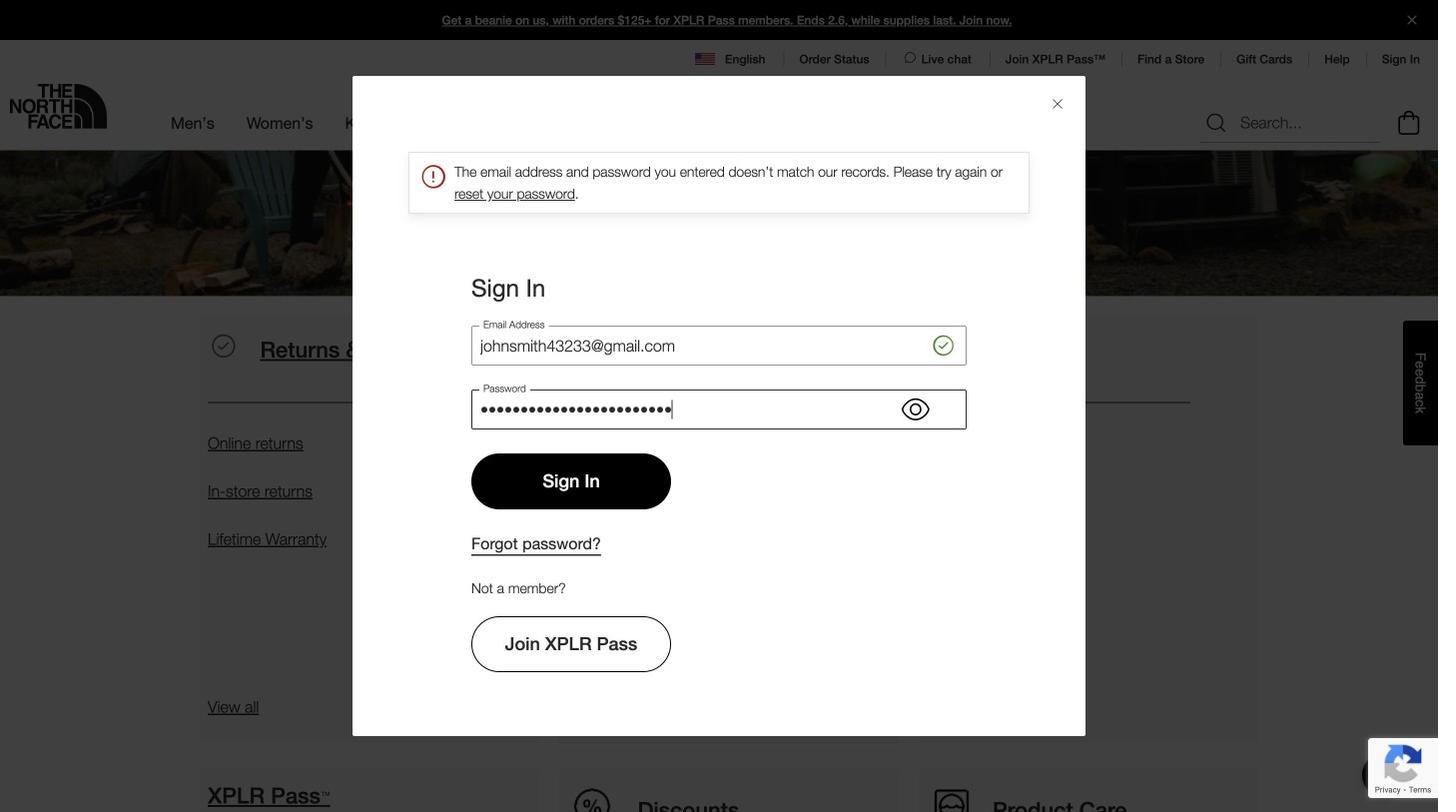Task type: describe. For each thing, give the bounding box(es) containing it.
search all image
[[1205, 111, 1229, 135]]

Search search field
[[1201, 103, 1380, 143]]

shipping & payment image
[[567, 474, 599, 506]]



Task type: vqa. For each thing, say whether or not it's contained in the screenshot.
Gift
no



Task type: locate. For each thing, give the bounding box(es) containing it.
the north face home page image
[[10, 84, 107, 129]]

have a question? image
[[0, 128, 1438, 441]]

switch visibility password image
[[902, 396, 930, 424]]

main content
[[0, 58, 1438, 812]]

None text field
[[471, 326, 967, 366]]

close image
[[1399, 15, 1425, 24]]

view cart image
[[1393, 108, 1425, 138]]

returns & warranty image
[[208, 474, 240, 506]]

None password field
[[471, 390, 967, 429]]



